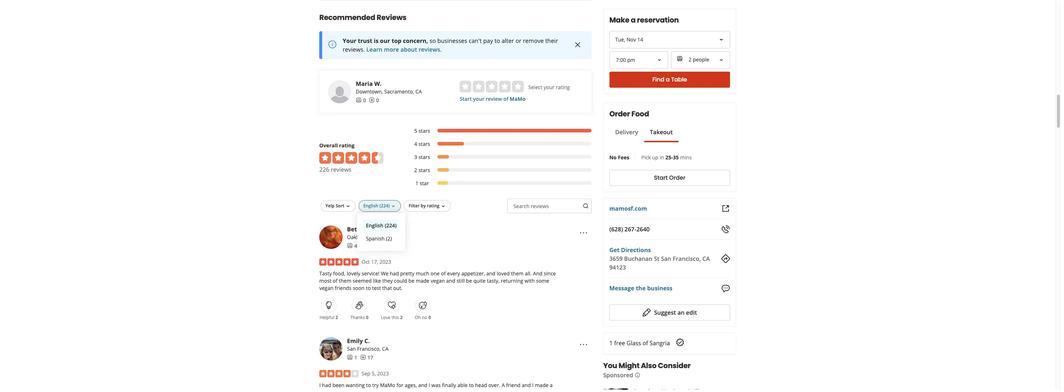 Task type: describe. For each thing, give the bounding box(es) containing it.
seemed
[[353, 278, 372, 285]]

sacramento,
[[384, 88, 414, 95]]

learn more about reviews.
[[366, 45, 442, 53]]

2023 for h.
[[380, 259, 391, 266]]

24 check in v2 image
[[676, 339, 685, 347]]

friends
[[335, 285, 351, 292]]

reviews element for w.
[[369, 97, 379, 104]]

filter reviews by 3 stars rating element
[[407, 154, 591, 161]]

0 right thanks
[[366, 315, 368, 321]]

1 vertical spatial rating
[[339, 142, 355, 149]]

a
[[502, 382, 505, 389]]

4.5 star rating image
[[319, 152, 383, 164]]

alter
[[502, 37, 514, 45]]

2640
[[636, 226, 650, 234]]

24 pencil v2 image
[[642, 309, 651, 317]]

friends element for maria w.
[[356, 97, 366, 104]]

select your rating
[[528, 84, 570, 91]]

much
[[416, 270, 429, 277]]

we
[[381, 270, 388, 277]]

sangria
[[650, 340, 670, 348]]

oakland,
[[347, 234, 368, 241]]

16 friends v2 image
[[356, 98, 362, 103]]

recommended reviews element
[[296, 0, 615, 391]]

friend
[[506, 382, 520, 389]]

get directions 3659 buchanan st san francisco, ca 94123
[[609, 246, 710, 272]]

message the business
[[609, 285, 672, 293]]

wanted
[[511, 390, 529, 391]]

1 horizontal spatial was
[[431, 382, 441, 389]]

and down every on the left
[[446, 278, 455, 285]]

with
[[525, 278, 535, 285]]

0 right 16 friends v2 icon
[[363, 97, 366, 104]]

of left every on the left
[[441, 270, 446, 277]]

24 info v2 image
[[328, 40, 337, 49]]

food
[[631, 109, 649, 119]]

rating for filter by rating
[[427, 203, 439, 209]]

3659
[[609, 255, 623, 263]]

meal
[[319, 390, 331, 391]]

pretty
[[400, 270, 414, 277]]

can't
[[469, 37, 482, 45]]

226 reviews
[[319, 166, 351, 174]]

spanish
[[366, 235, 385, 242]]

one inside tasty food, lovely service! we had pretty much one of every appetizer, and loved them all. and since most of them seemed like they could be made vegan and still be quite tasty, returning with some vegan friends soon to test that out.
[[431, 270, 440, 277]]

order food
[[609, 109, 649, 119]]

more
[[384, 45, 399, 53]]

star
[[420, 180, 429, 187]]

2 be from the left
[[466, 278, 472, 285]]

ca inside bethany h. oakland, ca
[[369, 234, 376, 241]]

you
[[603, 361, 617, 371]]

24 message v2 image
[[721, 285, 730, 293]]

16 chevron down v2 image for filter by rating
[[440, 204, 446, 209]]

out.
[[393, 285, 403, 292]]

trust
[[358, 37, 372, 45]]

spanish (2) button
[[363, 232, 400, 246]]

2 inside filter reviews by 2 stars rating element
[[414, 167, 417, 174]]

start your review of mamo
[[460, 95, 526, 102]]

16 review v2 image
[[360, 355, 366, 361]]

the inside message the business button
[[636, 285, 646, 293]]

tab list containing delivery
[[609, 128, 679, 143]]

start for start your review of mamo
[[460, 95, 472, 102]]

1 vertical spatial them
[[339, 278, 351, 285]]

of down head
[[473, 390, 478, 391]]

able
[[457, 382, 468, 389]]

english (224) button
[[363, 219, 400, 232]]

order inside button
[[669, 174, 685, 182]]

menu image for bethany h.
[[579, 229, 588, 238]]

made inside 'i had been wanting to try mamo for ages, and i was finally able to head over. a friend and i made a meal out of appetizers and it was fantastic. rating 4 stars as one of the items we wanted to try - th'
[[535, 382, 549, 389]]

so
[[430, 37, 436, 45]]

fantastic.
[[399, 390, 421, 391]]

filter
[[409, 203, 420, 209]]

24 phone v2 image
[[721, 225, 730, 234]]

your for start
[[473, 95, 484, 102]]

(0 reactions) element for thanks 0
[[366, 315, 368, 321]]

friends element for bethany h.
[[347, 243, 360, 250]]

wanting
[[346, 382, 365, 389]]

friends element for emily c.
[[347, 355, 357, 362]]

1 vertical spatial was
[[389, 390, 398, 391]]

photo of emily c. image
[[319, 338, 343, 361]]

overall
[[319, 142, 338, 149]]

reviews
[[377, 12, 406, 22]]

start order
[[654, 174, 685, 182]]

24 external link v2 image
[[721, 204, 730, 213]]

is
[[374, 37, 379, 45]]

a for make
[[631, 15, 636, 25]]

quite
[[473, 278, 486, 285]]

pick up in 25-35 mins
[[641, 154, 692, 161]]

(224) for english (224) button
[[385, 222, 397, 229]]

of down been at the left
[[342, 390, 347, 391]]

16 chevron down v2 image for yelp sort
[[345, 204, 351, 209]]

0 vertical spatial mamo
[[510, 95, 526, 102]]

filter reviews by 5 stars rating element
[[407, 127, 591, 135]]

mamosf.com link
[[609, 205, 647, 213]]

takeout tab panel
[[609, 143, 679, 145]]

bethany
[[347, 226, 371, 234]]

suggest an edit button
[[609, 305, 730, 321]]

of down food,
[[333, 278, 338, 285]]

1 be from the left
[[408, 278, 414, 285]]

find
[[652, 76, 664, 84]]

1 vertical spatial try
[[536, 390, 542, 391]]

close image
[[573, 40, 582, 49]]

like
[[373, 278, 381, 285]]

your trust is our top concern,
[[343, 37, 428, 45]]

17,
[[371, 259, 378, 266]]

english for english (224) button
[[366, 222, 383, 229]]

stars for 2 stars
[[419, 167, 430, 174]]

photos element
[[379, 243, 389, 250]]

0 vertical spatial them
[[511, 270, 524, 277]]

h.
[[373, 226, 379, 234]]

love this 2
[[381, 315, 403, 321]]

yelp sort button
[[321, 200, 356, 212]]

(2 reactions) element for helpful 2
[[335, 315, 338, 321]]

5
[[414, 127, 417, 134]]

sponsored
[[603, 372, 633, 380]]

service!
[[362, 270, 380, 277]]

and left it
[[374, 390, 383, 391]]

tasty food, lovely service! we had pretty much one of every appetizer, and loved them all. and since most of them seemed like they could be made vegan and still be quite tasty, returning with some vegan friends soon to test that out.
[[319, 270, 556, 292]]

pick
[[641, 154, 651, 161]]

267-
[[625, 226, 636, 234]]

loved
[[497, 270, 510, 277]]

reviews for search reviews
[[531, 203, 549, 210]]

love
[[381, 315, 390, 321]]

oh
[[415, 315, 421, 321]]

fees
[[618, 154, 629, 161]]

reviews element for c.
[[360, 355, 373, 362]]

francisco, inside emily c. san francisco, ca
[[357, 346, 381, 353]]

it
[[384, 390, 388, 391]]

5,
[[372, 371, 376, 378]]

and up rating
[[418, 382, 427, 389]]

get
[[609, 246, 620, 254]]

all.
[[525, 270, 532, 277]]

oct
[[362, 259, 370, 266]]

tasty
[[319, 270, 332, 277]]

photo of maria w. image
[[328, 80, 351, 103]]

edit
[[686, 309, 697, 317]]

had inside 'i had been wanting to try mamo for ages, and i was finally able to head over. a friend and i made a meal out of appetizers and it was fantastic. rating 4 stars as one of the items we wanted to try - th'
[[322, 382, 331, 389]]

1 for 1 star
[[415, 180, 418, 187]]

24 directions v2 image
[[721, 255, 730, 264]]

3 stars
[[414, 154, 430, 161]]

business
[[647, 285, 672, 293]]

make
[[609, 15, 629, 25]]

most
[[319, 278, 331, 285]]

they
[[382, 278, 393, 285]]

an
[[678, 309, 685, 317]]

learn more about reviews. link
[[366, 45, 442, 53]]

3
[[414, 154, 417, 161]]

to right able
[[469, 382, 474, 389]]

1 horizontal spatial 2
[[400, 315, 403, 321]]

and up tasty, at bottom
[[486, 270, 495, 277]]

maria w. link
[[356, 80, 382, 88]]

rating element
[[460, 81, 524, 92]]

-
[[544, 390, 545, 391]]

to left -
[[530, 390, 535, 391]]

search reviews
[[513, 203, 549, 210]]

(2)
[[386, 235, 392, 242]]

reservation
[[637, 15, 679, 25]]

2 reviews. from the left
[[419, 45, 442, 53]]

and
[[533, 270, 542, 277]]



Task type: vqa. For each thing, say whether or not it's contained in the screenshot.
the right 4
yes



Task type: locate. For each thing, give the bounding box(es) containing it.
0 vertical spatial francisco,
[[673, 255, 701, 263]]

rating
[[556, 84, 570, 91], [339, 142, 355, 149], [427, 203, 439, 209]]

stars for 3 stars
[[419, 154, 430, 161]]

(224) inside dropdown button
[[379, 203, 390, 209]]

items
[[488, 390, 501, 391]]

about
[[401, 45, 417, 53]]

photo of bethany h. image
[[319, 226, 343, 249]]

1 vertical spatial 4
[[439, 390, 442, 391]]

no
[[609, 154, 617, 161]]

1 horizontal spatial san
[[661, 255, 671, 263]]

1 horizontal spatial your
[[544, 84, 555, 91]]

menu image down search image
[[579, 229, 588, 238]]

over.
[[488, 382, 500, 389]]

stars inside 'i had been wanting to try mamo for ages, and i was finally able to head over. a friend and i made a meal out of appetizers and it was fantastic. rating 4 stars as one of the items we wanted to try - th'
[[443, 390, 455, 391]]

0 horizontal spatial 1
[[354, 355, 357, 361]]

0 vertical spatial english
[[363, 203, 378, 209]]

w.
[[374, 80, 382, 88]]

0 vertical spatial was
[[431, 382, 441, 389]]

i right the friend
[[532, 382, 534, 389]]

1 horizontal spatial order
[[669, 174, 685, 182]]

1 horizontal spatial the
[[636, 285, 646, 293]]

0 horizontal spatial start
[[460, 95, 472, 102]]

order up 'delivery'
[[609, 109, 630, 119]]

i up meal at the bottom of page
[[319, 382, 321, 389]]

1 vertical spatial francisco,
[[357, 346, 381, 353]]

english for english (224) dropdown button
[[363, 203, 378, 209]]

1 vertical spatial english (224)
[[366, 222, 397, 229]]

stars right 5
[[419, 127, 430, 134]]

1 vertical spatial san
[[347, 346, 356, 353]]

ca
[[415, 88, 422, 95], [369, 234, 376, 241], [702, 255, 710, 263], [382, 346, 388, 353]]

16 friends v2 image left 41
[[347, 243, 353, 249]]

friends element left 16 review v2 image
[[347, 355, 357, 362]]

1 vertical spatial made
[[535, 382, 549, 389]]

16 info v2 image
[[635, 373, 640, 379]]

1 horizontal spatial a
[[631, 15, 636, 25]]

0 vertical spatial 1
[[415, 180, 418, 187]]

ca left 24 directions v2 image
[[702, 255, 710, 263]]

1 vertical spatial (224)
[[385, 222, 397, 229]]

menu image for emily c.
[[579, 341, 588, 350]]

businesses
[[437, 37, 467, 45]]

(0 reactions) element
[[366, 315, 368, 321], [428, 315, 431, 321]]

0 right no
[[428, 315, 431, 321]]

suggest
[[654, 309, 676, 317]]

1 reviews. from the left
[[343, 45, 365, 53]]

2023
[[380, 259, 391, 266], [377, 371, 389, 378]]

ca right sacramento,
[[415, 88, 422, 95]]

1 horizontal spatial i
[[429, 382, 430, 389]]

16 chevron down v2 image
[[345, 204, 351, 209], [390, 204, 396, 209], [440, 204, 446, 209]]

2 menu image from the top
[[579, 341, 588, 350]]

226
[[319, 166, 329, 174]]

reviews element down emily c. san francisco, ca
[[360, 355, 373, 362]]

0 horizontal spatial vegan
[[319, 285, 333, 292]]

to right pay
[[495, 37, 500, 45]]

1 horizontal spatial francisco,
[[673, 255, 701, 263]]

2 16 chevron down v2 image from the left
[[390, 204, 396, 209]]

top
[[392, 37, 401, 45]]

c.
[[364, 337, 370, 345]]

rating
[[422, 390, 437, 391]]

0 vertical spatial rating
[[556, 84, 570, 91]]

2 right helpful
[[335, 315, 338, 321]]

0 vertical spatial reviews
[[331, 166, 351, 174]]

stars right 3 at the left of page
[[419, 154, 430, 161]]

english (224) inside dropdown button
[[363, 203, 390, 209]]

to inside the so businesses can't pay to alter or remove their reviews.
[[495, 37, 500, 45]]

english inside button
[[366, 222, 383, 229]]

1 horizontal spatial vegan
[[431, 278, 445, 285]]

san down emily
[[347, 346, 356, 353]]

been
[[332, 382, 344, 389]]

Select a date text field
[[609, 31, 730, 48]]

your for select
[[544, 84, 555, 91]]

2 vertical spatial rating
[[427, 203, 439, 209]]

sort
[[336, 203, 344, 209]]

had up 'could'
[[390, 270, 399, 277]]

1 vertical spatial 1
[[609, 340, 613, 348]]

was right it
[[389, 390, 398, 391]]

2 16 friends v2 image from the top
[[347, 355, 353, 361]]

16 chevron down v2 image right filter by rating
[[440, 204, 446, 209]]

rating inside filter by rating popup button
[[427, 203, 439, 209]]

san inside get directions 3659 buchanan st san francisco, ca 94123
[[661, 255, 671, 263]]

0
[[363, 97, 366, 104], [376, 97, 379, 104], [366, 315, 368, 321], [428, 315, 431, 321]]

them up returning on the left bottom of the page
[[511, 270, 524, 277]]

ca inside maria w. downtown, sacramento, ca
[[415, 88, 422, 95]]

consider
[[658, 361, 691, 371]]

friends element containing 1
[[347, 355, 357, 362]]

table
[[671, 76, 687, 84]]

downtown,
[[356, 88, 383, 95]]

was up rating
[[431, 382, 441, 389]]

1 16 friends v2 image from the top
[[347, 243, 353, 249]]

(2 reactions) element for love this 2
[[400, 315, 403, 321]]

1 vertical spatial reviews
[[531, 203, 549, 210]]

mins
[[680, 154, 692, 161]]

2 horizontal spatial 16 chevron down v2 image
[[440, 204, 446, 209]]

reviews. inside the so businesses can't pay to alter or remove their reviews.
[[343, 45, 365, 53]]

1 i from the left
[[319, 382, 321, 389]]

english (224) inside button
[[366, 222, 397, 229]]

friends element containing 0
[[356, 97, 366, 104]]

0 horizontal spatial francisco,
[[357, 346, 381, 353]]

0 vertical spatial 2023
[[380, 259, 391, 266]]

4 stars
[[414, 141, 430, 148]]

stars up star
[[419, 167, 430, 174]]

none radio inside recommended reviews element
[[499, 81, 511, 92]]

4 inside 'i had been wanting to try mamo for ages, and i was finally able to head over. a friend and i made a meal out of appetizers and it was fantastic. rating 4 stars as one of the items we wanted to try - th'
[[439, 390, 442, 391]]

head
[[475, 382, 487, 389]]

start left review
[[460, 95, 472, 102]]

2 right this
[[400, 315, 403, 321]]

0 horizontal spatial i
[[319, 382, 321, 389]]

0 horizontal spatial mamo
[[380, 382, 395, 389]]

rating right select
[[556, 84, 570, 91]]

(2 reactions) element
[[335, 315, 338, 321], [400, 315, 403, 321]]

0 vertical spatial a
[[631, 15, 636, 25]]

english (224) for english (224) dropdown button
[[363, 203, 390, 209]]

1 horizontal spatial had
[[390, 270, 399, 277]]

16 friends v2 image left 16 review v2 image
[[347, 355, 353, 361]]

san inside emily c. san francisco, ca
[[347, 346, 356, 353]]

ca inside emily c. san francisco, ca
[[382, 346, 388, 353]]

to inside tasty food, lovely service! we had pretty much one of every appetizer, and loved them all. and since most of them seemed like they could be made vegan and still be quite tasty, returning with some vegan friends soon to test that out.
[[366, 285, 371, 292]]

16 friends v2 image
[[347, 243, 353, 249], [347, 355, 353, 361]]

0 right 16 review v2 icon
[[376, 97, 379, 104]]

recommended reviews
[[319, 12, 406, 22]]

stars for 5 stars
[[419, 127, 430, 134]]

finally
[[442, 382, 456, 389]]

1 vertical spatial a
[[666, 76, 670, 84]]

16 review v2 image
[[369, 98, 375, 103]]

(224)
[[379, 203, 390, 209], [385, 222, 397, 229]]

start for start order
[[654, 174, 668, 182]]

(2 reactions) element right this
[[400, 315, 403, 321]]

english inside dropdown button
[[363, 203, 378, 209]]

0 vertical spatial (224)
[[379, 203, 390, 209]]

0 horizontal spatial a
[[550, 382, 553, 389]]

1 vertical spatial 16 friends v2 image
[[347, 355, 353, 361]]

friends element containing 41
[[347, 243, 360, 250]]

1 vertical spatial 2023
[[377, 371, 389, 378]]

filter reviews by 1 star rating element
[[407, 180, 591, 187]]

None radio
[[460, 81, 471, 92], [473, 81, 485, 92], [486, 81, 498, 92], [512, 81, 524, 92], [460, 81, 471, 92], [473, 81, 485, 92], [486, 81, 498, 92], [512, 81, 524, 92]]

menu image
[[579, 229, 588, 238], [579, 341, 588, 350]]

make a reservation
[[609, 15, 679, 25]]

english (224) for english (224) button
[[366, 222, 397, 229]]

0 horizontal spatial san
[[347, 346, 356, 353]]

2 horizontal spatial a
[[666, 76, 670, 84]]

oct 17, 2023
[[362, 259, 391, 266]]

0 horizontal spatial had
[[322, 382, 331, 389]]

tasty,
[[487, 278, 500, 285]]

1 horizontal spatial 4
[[439, 390, 442, 391]]

them up friends
[[339, 278, 351, 285]]

the inside 'i had been wanting to try mamo for ages, and i was finally able to head over. a friend and i made a meal out of appetizers and it was fantastic. rating 4 stars as one of the items we wanted to try - th'
[[479, 390, 487, 391]]

stars down 5 stars
[[419, 141, 430, 148]]

a inside 'i had been wanting to try mamo for ages, and i was finally able to head over. a friend and i made a meal out of appetizers and it was fantastic. rating 4 stars as one of the items we wanted to try - th'
[[550, 382, 553, 389]]

(224) inside button
[[385, 222, 397, 229]]

rating for select your rating
[[556, 84, 570, 91]]

mamo inside 'i had been wanting to try mamo for ages, and i was finally able to head over. a friend and i made a meal out of appetizers and it was fantastic. rating 4 stars as one of the items we wanted to try - th'
[[380, 382, 395, 389]]

mamo right review
[[510, 95, 526, 102]]

of right review
[[503, 95, 508, 102]]

16 chevron down v2 image for english (224)
[[390, 204, 396, 209]]

0 horizontal spatial (0 reactions) element
[[366, 315, 368, 321]]

our
[[380, 37, 390, 45]]

0 horizontal spatial be
[[408, 278, 414, 285]]

0 horizontal spatial reviews
[[331, 166, 351, 174]]

1 (0 reactions) element from the left
[[366, 315, 368, 321]]

0 inside reviews element
[[376, 97, 379, 104]]

0 horizontal spatial the
[[479, 390, 487, 391]]

78
[[370, 243, 376, 250]]

one inside 'i had been wanting to try mamo for ages, and i was finally able to head over. a friend and i made a meal out of appetizers and it was fantastic. rating 4 stars as one of the items we wanted to try - th'
[[462, 390, 472, 391]]

1 vertical spatial mamo
[[380, 382, 395, 389]]

16 chevron down v2 image inside filter by rating popup button
[[440, 204, 446, 209]]

english (224) up english (224) button
[[363, 203, 390, 209]]

1 vertical spatial the
[[479, 390, 487, 391]]

16 friends v2 image for bethany
[[347, 243, 353, 249]]

0 horizontal spatial your
[[473, 95, 484, 102]]

friends element
[[356, 97, 366, 104], [347, 243, 360, 250], [347, 355, 357, 362]]

2 vertical spatial a
[[550, 382, 553, 389]]

3 16 chevron down v2 image from the left
[[440, 204, 446, 209]]

also
[[641, 361, 657, 371]]

try left -
[[536, 390, 542, 391]]

reviews for 226 reviews
[[331, 166, 351, 174]]

1 left free
[[609, 340, 613, 348]]

reviews element
[[369, 97, 379, 104], [360, 355, 373, 362]]

3 i from the left
[[532, 382, 534, 389]]

rating right by
[[427, 203, 439, 209]]

to
[[495, 37, 500, 45], [366, 285, 371, 292], [366, 382, 371, 389], [469, 382, 474, 389], [530, 390, 535, 391]]

english up spanish
[[366, 222, 383, 229]]

5 star rating image
[[319, 259, 359, 266]]

search image
[[583, 203, 589, 209]]

1 horizontal spatial try
[[536, 390, 542, 391]]

info alert
[[319, 31, 591, 59]]

2 (2 reactions) element from the left
[[400, 315, 403, 321]]

english (224)
[[363, 203, 390, 209], [366, 222, 397, 229]]

1 horizontal spatial mamo
[[510, 95, 526, 102]]

stars for 4 stars
[[419, 141, 430, 148]]

1 vertical spatial order
[[669, 174, 685, 182]]

1 vertical spatial vegan
[[319, 285, 333, 292]]

francisco, right st
[[673, 255, 701, 263]]

0 horizontal spatial 16 chevron down v2 image
[[345, 204, 351, 209]]

(628) 267-2640
[[609, 226, 650, 234]]

(0 reactions) element for oh no 0
[[428, 315, 431, 321]]

one right much at the bottom of page
[[431, 270, 440, 277]]

(0 reactions) element right no
[[428, 315, 431, 321]]

2 i from the left
[[429, 382, 430, 389]]

every
[[447, 270, 460, 277]]

made down much at the bottom of page
[[416, 278, 429, 285]]

helpful
[[320, 315, 334, 321]]

(2 reactions) element right helpful
[[335, 315, 338, 321]]

yelp sort
[[326, 203, 344, 209]]

1 menu image from the top
[[579, 229, 588, 238]]

0 vertical spatial order
[[609, 109, 630, 119]]

2 horizontal spatial 2
[[414, 167, 417, 174]]

1 horizontal spatial reviews.
[[419, 45, 442, 53]]

the right message
[[636, 285, 646, 293]]

1 for 1 free glass of sangria
[[609, 340, 613, 348]]

0 horizontal spatial reviews.
[[343, 45, 365, 53]]

0 vertical spatial had
[[390, 270, 399, 277]]

ca up the sep 5, 2023
[[382, 346, 388, 353]]

yelp
[[326, 203, 335, 209]]

reviews element down downtown,
[[369, 97, 379, 104]]

emily
[[347, 337, 363, 345]]

0 horizontal spatial one
[[431, 270, 440, 277]]

friends element left 16 review v2 icon
[[356, 97, 366, 104]]

one down able
[[462, 390, 472, 391]]

start
[[460, 95, 472, 102], [654, 174, 668, 182]]

(no rating) image
[[460, 81, 524, 92]]

2 vertical spatial friends element
[[347, 355, 357, 362]]

no fees
[[609, 154, 629, 161]]

1 vertical spatial start
[[654, 174, 668, 182]]

reviews down 4.5 star rating image
[[331, 166, 351, 174]]

francisco, inside get directions 3659 buchanan st san francisco, ca 94123
[[673, 255, 701, 263]]

a for find
[[666, 76, 670, 84]]

up
[[652, 154, 658, 161]]

1 vertical spatial menu image
[[579, 341, 588, 350]]

filter reviews by 4 stars rating element
[[407, 141, 591, 148]]

2 down 3 at the left of page
[[414, 167, 417, 174]]

4 down 5
[[414, 141, 417, 148]]

0 vertical spatial 16 friends v2 image
[[347, 243, 353, 249]]

1 free glass of sangria
[[609, 340, 670, 348]]

1 left star
[[415, 180, 418, 187]]

order down 35
[[669, 174, 685, 182]]

maria w. downtown, sacramento, ca
[[356, 80, 422, 95]]

had inside tasty food, lovely service! we had pretty much one of every appetizer, and loved them all. and since most of them seemed like they could be made vegan and still be quite tasty, returning with some vegan friends soon to test that out.
[[390, 270, 399, 277]]

and up wanted
[[522, 382, 531, 389]]

0 vertical spatial english (224)
[[363, 203, 390, 209]]

0 vertical spatial one
[[431, 270, 440, 277]]

to left test
[[366, 285, 371, 292]]

  text field inside recommended reviews element
[[508, 199, 591, 213]]

as
[[456, 390, 461, 391]]

(224) up (2)
[[385, 222, 397, 229]]

16 chevron down v2 image inside english (224) dropdown button
[[390, 204, 396, 209]]

mamo
[[510, 95, 526, 102], [380, 382, 395, 389]]

1 horizontal spatial start
[[654, 174, 668, 182]]

try down the sep 5, 2023
[[372, 382, 379, 389]]

start inside recommended reviews element
[[460, 95, 472, 102]]

(224) for english (224) dropdown button
[[379, 203, 390, 209]]

english (224) up 'spanish (2)' button
[[366, 222, 397, 229]]

appetizer,
[[461, 270, 485, 277]]

learn
[[366, 45, 382, 53]]

this
[[392, 315, 399, 321]]

search
[[513, 203, 530, 210]]

reviews. down your
[[343, 45, 365, 53]]

0 vertical spatial the
[[636, 285, 646, 293]]

be right still
[[466, 278, 472, 285]]

mamosf.com
[[609, 205, 647, 213]]

(224) up english (224) button
[[379, 203, 390, 209]]

0 horizontal spatial made
[[416, 278, 429, 285]]

0 horizontal spatial 2
[[335, 315, 338, 321]]

be
[[408, 278, 414, 285], [466, 278, 472, 285]]

0 horizontal spatial order
[[609, 109, 630, 119]]

still
[[457, 278, 465, 285]]

i up rating
[[429, 382, 430, 389]]

reviews.
[[343, 45, 365, 53], [419, 45, 442, 53]]

ca down h.
[[369, 234, 376, 241]]

4 right rating
[[439, 390, 442, 391]]

1 inside friends element
[[354, 355, 357, 361]]

reviews right 'search'
[[531, 203, 549, 210]]

ca inside get directions 3659 buchanan st san francisco, ca 94123
[[702, 255, 710, 263]]

(0 reactions) element right thanks
[[366, 315, 368, 321]]

0 vertical spatial try
[[372, 382, 379, 389]]

2 horizontal spatial 1
[[609, 340, 613, 348]]

1 vertical spatial your
[[473, 95, 484, 102]]

1 horizontal spatial (0 reactions) element
[[428, 315, 431, 321]]

0 horizontal spatial 4
[[414, 141, 417, 148]]

16 friends v2 image for emily
[[347, 355, 353, 361]]

of right glass
[[643, 340, 648, 348]]

16 chevron down v2 image left filter
[[390, 204, 396, 209]]

2 horizontal spatial rating
[[556, 84, 570, 91]]

soon
[[353, 285, 365, 292]]

francisco,
[[673, 255, 701, 263], [357, 346, 381, 353]]

vegan down most at the bottom left of page
[[319, 285, 333, 292]]

1 horizontal spatial 16 chevron down v2 image
[[390, 204, 396, 209]]

0 vertical spatial your
[[544, 84, 555, 91]]

thanks
[[350, 315, 365, 321]]

16 chevron down v2 image inside yelp sort popup button
[[345, 204, 351, 209]]

so businesses can't pay to alter or remove their reviews.
[[343, 37, 558, 53]]

None field
[[671, 51, 730, 69], [610, 52, 668, 68], [671, 51, 730, 69], [610, 52, 668, 68]]

reviews element containing 0
[[369, 97, 379, 104]]

i had been wanting to try mamo for ages, and i was finally able to head over. a friend and i made a meal out of appetizers and it was fantastic. rating 4 stars as one of the items we wanted to try - th
[[319, 382, 555, 391]]

your right select
[[544, 84, 555, 91]]

english (224) button
[[359, 200, 401, 212]]

  text field
[[508, 199, 591, 213]]

1 (2 reactions) element from the left
[[335, 315, 338, 321]]

filter reviews by 2 stars rating element
[[407, 167, 591, 174]]

made up -
[[535, 382, 549, 389]]

mamo up it
[[380, 382, 395, 389]]

pay
[[483, 37, 493, 45]]

2023 right 17,
[[380, 259, 391, 266]]

reviews
[[331, 166, 351, 174], [531, 203, 549, 210]]

1 16 chevron down v2 image from the left
[[345, 204, 351, 209]]

0 vertical spatial start
[[460, 95, 472, 102]]

rating up 4.5 star rating image
[[339, 142, 355, 149]]

no
[[422, 315, 427, 321]]

english up english (224) button
[[363, 203, 378, 209]]

1 vertical spatial friends element
[[347, 243, 360, 250]]

recommended
[[319, 12, 375, 22]]

0 horizontal spatial (2 reactions) element
[[335, 315, 338, 321]]

2023 right '5,'
[[377, 371, 389, 378]]

16 chevron down v2 image right sort
[[345, 204, 351, 209]]

reviews element containing 17
[[360, 355, 373, 362]]

bethany h. link
[[347, 226, 379, 234]]

emily c. link
[[347, 337, 370, 345]]

1 left 16 review v2 image
[[354, 355, 357, 361]]

had up meal at the bottom of page
[[322, 382, 331, 389]]

0 vertical spatial vegan
[[431, 278, 445, 285]]

francisco, down c.
[[357, 346, 381, 353]]

your left review
[[473, 95, 484, 102]]

2023 for c.
[[377, 371, 389, 378]]

1 horizontal spatial reviews
[[531, 203, 549, 210]]

1
[[415, 180, 418, 187], [609, 340, 613, 348], [354, 355, 357, 361]]

(628)
[[609, 226, 623, 234]]

reviews. down so
[[419, 45, 442, 53]]

their
[[545, 37, 558, 45]]

0 vertical spatial 4
[[414, 141, 417, 148]]

to up appetizers
[[366, 382, 371, 389]]

25-
[[666, 154, 673, 161]]

1 horizontal spatial (2 reactions) element
[[400, 315, 403, 321]]

be down 'pretty'
[[408, 278, 414, 285]]

bethany h. oakland, ca
[[347, 226, 379, 241]]

vegan left still
[[431, 278, 445, 285]]

thanks 0
[[350, 315, 368, 321]]

0 horizontal spatial was
[[389, 390, 398, 391]]

0 horizontal spatial rating
[[339, 142, 355, 149]]

0 vertical spatial menu image
[[579, 229, 588, 238]]

made inside tasty food, lovely service! we had pretty much one of every appetizer, and loved them all. and since most of them seemed like they could be made vegan and still be quite tasty, returning with some vegan friends soon to test that out.
[[416, 278, 429, 285]]

2 horizontal spatial i
[[532, 382, 534, 389]]

tab list
[[609, 128, 679, 143]]

delivery
[[615, 128, 638, 136]]

0 vertical spatial friends element
[[356, 97, 366, 104]]

None radio
[[499, 81, 511, 92]]

start inside button
[[654, 174, 668, 182]]

the down head
[[479, 390, 487, 391]]

stars down finally
[[443, 390, 455, 391]]

start down in
[[654, 174, 668, 182]]

2 (0 reactions) element from the left
[[428, 315, 431, 321]]

friends element down oakland,
[[347, 243, 360, 250]]

1 horizontal spatial 1
[[415, 180, 418, 187]]

that
[[382, 285, 392, 292]]

sep
[[362, 371, 370, 378]]

4 star rating image
[[319, 371, 359, 378]]

san right st
[[661, 255, 671, 263]]

your
[[544, 84, 555, 91], [473, 95, 484, 102]]



